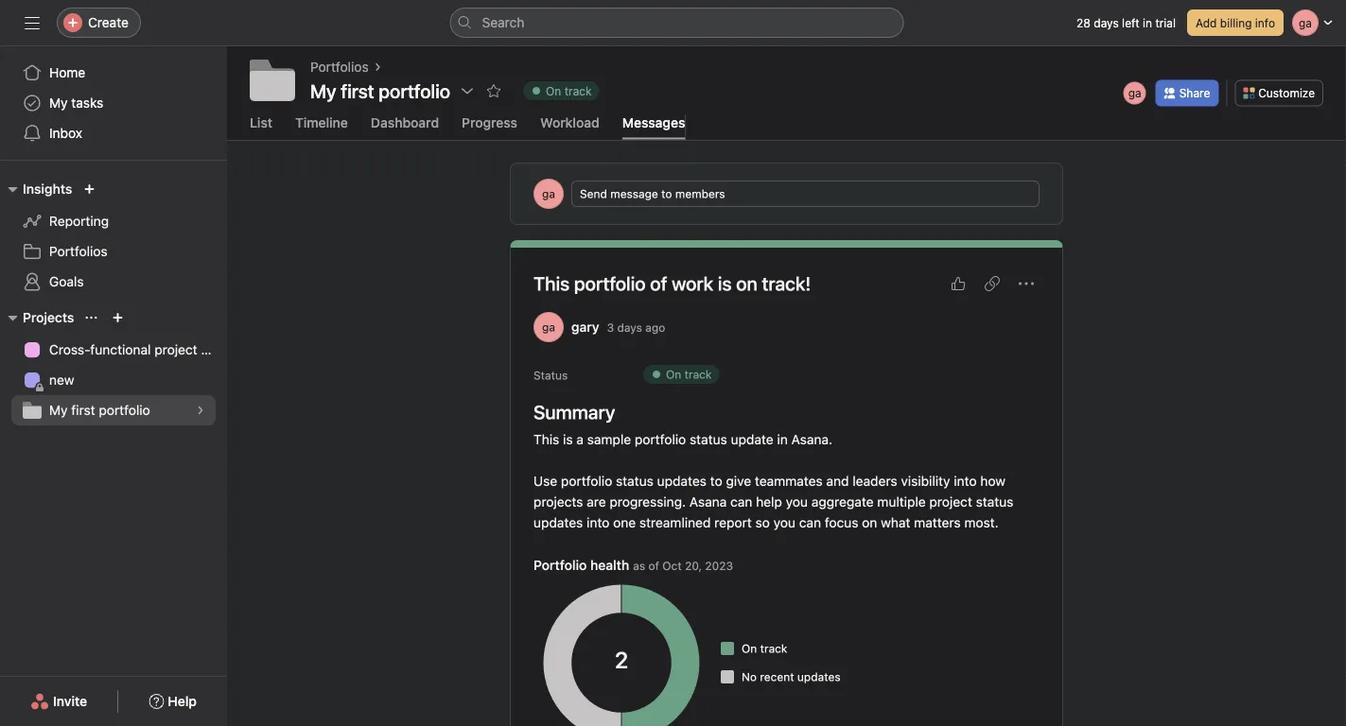 Task type: describe. For each thing, give the bounding box(es) containing it.
20,
[[685, 559, 702, 573]]

on inside popup button
[[546, 84, 561, 97]]

2 horizontal spatial on
[[742, 642, 757, 655]]

1 vertical spatial status
[[616, 473, 654, 489]]

cross-
[[49, 342, 90, 358]]

oct
[[662, 559, 682, 573]]

add
[[1196, 16, 1217, 29]]

0 horizontal spatial in
[[777, 432, 788, 447]]

message
[[610, 187, 658, 200]]

1 horizontal spatial is
[[718, 272, 732, 294]]

progress
[[462, 114, 518, 130]]

search button
[[450, 8, 904, 38]]

this portfolio of work is on track!
[[534, 272, 811, 294]]

members
[[675, 187, 725, 200]]

update
[[731, 432, 774, 447]]

timeline link
[[295, 114, 348, 140]]

my for my tasks
[[49, 95, 68, 111]]

0 vertical spatial you
[[786, 494, 808, 510]]

1 horizontal spatial status
[[690, 432, 727, 447]]

timeline
[[295, 114, 348, 130]]

my first portfolio
[[49, 403, 150, 418]]

inbox
[[49, 125, 82, 141]]

0 vertical spatial ga
[[1128, 86, 1141, 100]]

portfolio inside the my first portfolio link
[[99, 403, 150, 418]]

28
[[1077, 16, 1091, 29]]

my for my first portfolio
[[49, 403, 68, 418]]

reporting link
[[11, 206, 216, 236]]

reporting
[[49, 213, 109, 229]]

new image
[[84, 184, 95, 195]]

0 horizontal spatial into
[[587, 515, 610, 530]]

aggregate
[[811, 494, 874, 510]]

insights element
[[0, 172, 227, 301]]

gary 3 days ago
[[571, 319, 665, 335]]

cross-functional project plan
[[49, 342, 227, 358]]

streamlined
[[639, 515, 711, 530]]

first portfolio
[[341, 79, 450, 102]]

customize
[[1258, 86, 1315, 100]]

work
[[672, 272, 713, 294]]

list
[[250, 114, 272, 130]]

workload
[[540, 114, 599, 130]]

cross-functional project plan link
[[11, 335, 227, 365]]

no recent updates
[[742, 670, 841, 684]]

use
[[534, 473, 557, 489]]

projects
[[23, 310, 74, 325]]

0 vertical spatial portfolios link
[[310, 57, 369, 78]]

help
[[168, 694, 197, 709]]

my for my first portfolio
[[310, 79, 336, 102]]

1 horizontal spatial portfolios
[[310, 59, 369, 75]]

customize button
[[1235, 80, 1323, 106]]

functional
[[90, 342, 151, 358]]

tasks
[[71, 95, 103, 111]]

1 horizontal spatial can
[[799, 515, 821, 530]]

asana
[[689, 494, 727, 510]]

and
[[826, 473, 849, 489]]

2 horizontal spatial track
[[760, 642, 787, 655]]

projects button
[[0, 306, 74, 329]]

progressing.
[[610, 494, 686, 510]]

info
[[1255, 16, 1275, 29]]

to inside button
[[661, 187, 672, 200]]

no
[[742, 670, 757, 684]]

left
[[1122, 16, 1140, 29]]

workload link
[[540, 114, 599, 140]]

ago
[[645, 321, 665, 334]]

track!
[[762, 272, 811, 294]]

new
[[49, 372, 74, 388]]

add billing info button
[[1187, 9, 1284, 36]]

projects element
[[0, 301, 227, 429]]

projects
[[534, 494, 583, 510]]

my tasks link
[[11, 88, 216, 118]]

portfolios inside "link"
[[49, 244, 107, 259]]

to inside "use portfolio status updates to give teammates and leaders visibility into how projects are progressing. asana can help you aggregate multiple project status updates into one streamlined report so you can focus on what matters most."
[[710, 473, 722, 489]]

share
[[1179, 86, 1210, 100]]

invite button
[[18, 685, 99, 719]]

summary
[[534, 401, 615, 423]]

my tasks
[[49, 95, 103, 111]]

0 horizontal spatial project
[[154, 342, 197, 358]]

portfolio right sample
[[635, 432, 686, 447]]

send
[[580, 187, 607, 200]]

share button
[[1156, 80, 1219, 106]]

add billing info
[[1196, 16, 1275, 29]]

2 vertical spatial ga
[[542, 320, 555, 334]]

1 horizontal spatial track
[[685, 368, 712, 381]]

one
[[613, 515, 636, 530]]

global element
[[0, 46, 227, 160]]

this is a sample portfolio status update in asana.
[[534, 432, 833, 447]]

see details, my first portfolio image
[[195, 405, 206, 416]]

0 likes. click to like this task image
[[951, 276, 966, 291]]

this for this is a sample portfolio status update in asana.
[[534, 432, 559, 447]]

add to starred image
[[486, 83, 501, 98]]

a
[[576, 432, 584, 447]]

1 vertical spatial on track
[[666, 368, 712, 381]]

home
[[49, 65, 85, 80]]

most.
[[964, 515, 999, 530]]

focus
[[825, 515, 858, 530]]

1 horizontal spatial days
[[1094, 16, 1119, 29]]

messages link
[[622, 114, 685, 140]]

visibility
[[901, 473, 950, 489]]

billing
[[1220, 16, 1252, 29]]

as
[[633, 559, 645, 573]]



Task type: locate. For each thing, give the bounding box(es) containing it.
track inside popup button
[[564, 84, 592, 97]]

updates
[[657, 473, 707, 489], [534, 515, 583, 530], [797, 670, 841, 684]]

0 vertical spatial on
[[546, 84, 561, 97]]

recent
[[760, 670, 794, 684]]

0 vertical spatial of
[[650, 272, 667, 294]]

new link
[[11, 365, 216, 395]]

1 horizontal spatial portfolios link
[[310, 57, 369, 78]]

portfolio
[[574, 272, 646, 294], [99, 403, 150, 418], [635, 432, 686, 447], [561, 473, 612, 489]]

0 vertical spatial status
[[690, 432, 727, 447]]

track
[[564, 84, 592, 97], [685, 368, 712, 381], [760, 642, 787, 655]]

3
[[607, 321, 614, 334]]

you down teammates
[[786, 494, 808, 510]]

my inside global element
[[49, 95, 68, 111]]

project up matters
[[929, 494, 972, 510]]

1 horizontal spatial on
[[666, 368, 681, 381]]

1 vertical spatial on
[[862, 515, 877, 530]]

plan
[[201, 342, 227, 358]]

1 vertical spatial days
[[617, 321, 642, 334]]

of for oct
[[648, 559, 659, 573]]

my up timeline
[[310, 79, 336, 102]]

this
[[534, 272, 570, 294], [534, 432, 559, 447]]

in left asana.
[[777, 432, 788, 447]]

create button
[[57, 8, 141, 38]]

into
[[954, 473, 977, 489], [587, 515, 610, 530]]

can
[[730, 494, 752, 510], [799, 515, 821, 530]]

28 days left in trial
[[1077, 16, 1176, 29]]

2 this from the top
[[534, 432, 559, 447]]

first
[[71, 403, 95, 418]]

help
[[756, 494, 782, 510]]

1 horizontal spatial project
[[929, 494, 972, 510]]

list link
[[250, 114, 272, 140]]

0 horizontal spatial can
[[730, 494, 752, 510]]

1 vertical spatial project
[[929, 494, 972, 510]]

send message to members button
[[571, 180, 1040, 207]]

of for work
[[650, 272, 667, 294]]

1 vertical spatial ga
[[542, 187, 555, 200]]

on track up recent
[[742, 642, 787, 655]]

can down give
[[730, 494, 752, 510]]

portfolio health
[[534, 557, 629, 573]]

portfolios link
[[310, 57, 369, 78], [11, 236, 216, 267]]

asana.
[[791, 432, 833, 447]]

in
[[1143, 16, 1152, 29], [777, 432, 788, 447]]

of right as at the bottom of the page
[[648, 559, 659, 573]]

to right message in the top of the page
[[661, 187, 672, 200]]

progress link
[[462, 114, 518, 140]]

2 vertical spatial track
[[760, 642, 787, 655]]

2 vertical spatial on
[[742, 642, 757, 655]]

insights button
[[0, 178, 72, 201]]

0 horizontal spatial to
[[661, 187, 672, 200]]

my first portfolio link
[[11, 395, 216, 426]]

project left plan
[[154, 342, 197, 358]]

0 vertical spatial into
[[954, 473, 977, 489]]

1 vertical spatial this
[[534, 432, 559, 447]]

on inside "use portfolio status updates to give teammates and leaders visibility into how projects are progressing. asana can help you aggregate multiple project status updates into one streamlined report so you can focus on what matters most."
[[862, 515, 877, 530]]

track up workload
[[564, 84, 592, 97]]

0 horizontal spatial track
[[564, 84, 592, 97]]

track up recent
[[760, 642, 787, 655]]

1 horizontal spatial into
[[954, 473, 977, 489]]

can left focus
[[799, 515, 821, 530]]

on track
[[546, 84, 592, 97], [666, 368, 712, 381], [742, 642, 787, 655]]

0 horizontal spatial portfolios
[[49, 244, 107, 259]]

what
[[881, 515, 910, 530]]

0 vertical spatial portfolios
[[310, 59, 369, 75]]

2 horizontal spatial status
[[976, 494, 1014, 510]]

gary link
[[571, 319, 599, 335]]

portfolios down reporting
[[49, 244, 107, 259]]

help button
[[136, 685, 209, 719]]

0 horizontal spatial updates
[[534, 515, 583, 530]]

2 horizontal spatial updates
[[797, 670, 841, 684]]

days
[[1094, 16, 1119, 29], [617, 321, 642, 334]]

updates down projects
[[534, 515, 583, 530]]

days right the 28
[[1094, 16, 1119, 29]]

2 vertical spatial status
[[976, 494, 1014, 510]]

report
[[714, 515, 752, 530]]

0 horizontal spatial on
[[546, 84, 561, 97]]

portfolio up are
[[561, 473, 612, 489]]

messages
[[622, 114, 685, 130]]

insights
[[23, 181, 72, 197]]

0 horizontal spatial status
[[616, 473, 654, 489]]

2 horizontal spatial on track
[[742, 642, 787, 655]]

new project or portfolio image
[[112, 312, 123, 324]]

send message to members
[[580, 187, 725, 200]]

to
[[661, 187, 672, 200], [710, 473, 722, 489]]

portfolios link down reporting
[[11, 236, 216, 267]]

status
[[534, 369, 568, 382]]

0 vertical spatial on
[[736, 272, 758, 294]]

1 vertical spatial to
[[710, 473, 722, 489]]

is right work
[[718, 272, 732, 294]]

0 vertical spatial updates
[[657, 473, 707, 489]]

goals link
[[11, 267, 216, 297]]

on track up workload
[[546, 84, 592, 97]]

portfolios link inside insights element
[[11, 236, 216, 267]]

0 vertical spatial to
[[661, 187, 672, 200]]

0 vertical spatial in
[[1143, 16, 1152, 29]]

on left what
[[862, 515, 877, 530]]

show options image
[[460, 83, 475, 98]]

give
[[726, 473, 751, 489]]

on up no
[[742, 642, 757, 655]]

0 vertical spatial is
[[718, 272, 732, 294]]

1 vertical spatial updates
[[534, 515, 583, 530]]

multiple
[[877, 494, 926, 510]]

2023
[[705, 559, 733, 573]]

0 vertical spatial days
[[1094, 16, 1119, 29]]

home link
[[11, 58, 216, 88]]

on track button
[[515, 78, 608, 104]]

copy link image
[[985, 276, 1000, 291]]

is left a
[[563, 432, 573, 447]]

0 horizontal spatial on track
[[546, 84, 592, 97]]

my left first
[[49, 403, 68, 418]]

this for this portfolio of work is on track!
[[534, 272, 570, 294]]

1 horizontal spatial to
[[710, 473, 722, 489]]

1 vertical spatial on
[[666, 368, 681, 381]]

1 vertical spatial into
[[587, 515, 610, 530]]

goals
[[49, 274, 84, 289]]

status left update
[[690, 432, 727, 447]]

portfolios up my first portfolio
[[310, 59, 369, 75]]

project inside "use portfolio status updates to give teammates and leaders visibility into how projects are progressing. asana can help you aggregate multiple project status updates into one streamlined report so you can focus on what matters most."
[[929, 494, 972, 510]]

teammates
[[755, 473, 823, 489]]

on
[[736, 272, 758, 294], [862, 515, 877, 530]]

matters
[[914, 515, 961, 530]]

status up progressing.
[[616, 473, 654, 489]]

project
[[154, 342, 197, 358], [929, 494, 972, 510]]

1 vertical spatial in
[[777, 432, 788, 447]]

track up this is a sample portfolio status update in asana.
[[685, 368, 712, 381]]

of
[[650, 272, 667, 294], [648, 559, 659, 573]]

sample
[[587, 432, 631, 447]]

my left tasks
[[49, 95, 68, 111]]

1 this from the top
[[534, 272, 570, 294]]

ga left the send
[[542, 187, 555, 200]]

into left how
[[954, 473, 977, 489]]

1 vertical spatial portfolios
[[49, 244, 107, 259]]

0 horizontal spatial days
[[617, 321, 642, 334]]

are
[[587, 494, 606, 510]]

portfolio inside "use portfolio status updates to give teammates and leaders visibility into how projects are progressing. asana can help you aggregate multiple project status updates into one streamlined report so you can focus on what matters most."
[[561, 473, 612, 489]]

1 vertical spatial track
[[685, 368, 712, 381]]

how
[[980, 473, 1006, 489]]

search list box
[[450, 8, 904, 38]]

search
[[482, 15, 524, 30]]

on up this is a sample portfolio status update in asana.
[[666, 368, 681, 381]]

1 horizontal spatial updates
[[657, 473, 707, 489]]

to left give
[[710, 473, 722, 489]]

1 vertical spatial portfolios link
[[11, 236, 216, 267]]

portfolio down new "link"
[[99, 403, 150, 418]]

is
[[718, 272, 732, 294], [563, 432, 573, 447]]

hide sidebar image
[[25, 15, 40, 30]]

portfolios link up my first portfolio
[[310, 57, 369, 78]]

1 vertical spatial can
[[799, 515, 821, 530]]

my inside the projects element
[[49, 403, 68, 418]]

you right so
[[773, 515, 796, 530]]

0 vertical spatial can
[[730, 494, 752, 510]]

ga left gary link
[[542, 320, 555, 334]]

updates up 'asana'
[[657, 473, 707, 489]]

2 vertical spatial updates
[[797, 670, 841, 684]]

this left a
[[534, 432, 559, 447]]

0 vertical spatial on track
[[546, 84, 592, 97]]

2 vertical spatial on track
[[742, 642, 787, 655]]

updates right recent
[[797, 670, 841, 684]]

status down how
[[976, 494, 1014, 510]]

days inside gary 3 days ago
[[617, 321, 642, 334]]

0 vertical spatial this
[[534, 272, 570, 294]]

on left 'track!'
[[736, 272, 758, 294]]

dashboard link
[[371, 114, 439, 140]]

show options, current sort, top image
[[86, 312, 97, 324]]

leaders
[[853, 473, 897, 489]]

portfolios
[[310, 59, 369, 75], [49, 244, 107, 259]]

this portfolio of work is on track! link
[[534, 272, 811, 294]]

portfolio up 3
[[574, 272, 646, 294]]

my first portfolio
[[310, 79, 450, 102]]

1 horizontal spatial on track
[[666, 368, 712, 381]]

ga left share button at right top
[[1128, 86, 1141, 100]]

1 vertical spatial is
[[563, 432, 573, 447]]

of inside portfolio health as of oct 20, 2023
[[648, 559, 659, 573]]

trial
[[1155, 16, 1176, 29]]

more actions image
[[1019, 276, 1034, 291]]

1 vertical spatial you
[[773, 515, 796, 530]]

use portfolio status updates to give teammates and leaders visibility into how projects are progressing. asana can help you aggregate multiple project status updates into one streamlined report so you can focus on what matters most.
[[534, 473, 1017, 530]]

1 horizontal spatial on
[[862, 515, 877, 530]]

on up workload
[[546, 84, 561, 97]]

0 horizontal spatial portfolios link
[[11, 236, 216, 267]]

of left work
[[650, 272, 667, 294]]

this up status
[[534, 272, 570, 294]]

on
[[546, 84, 561, 97], [666, 368, 681, 381], [742, 642, 757, 655]]

on track up this is a sample portfolio status update in asana.
[[666, 368, 712, 381]]

0 vertical spatial track
[[564, 84, 592, 97]]

in right "left"
[[1143, 16, 1152, 29]]

1 horizontal spatial in
[[1143, 16, 1152, 29]]

0 horizontal spatial is
[[563, 432, 573, 447]]

gary
[[571, 319, 599, 335]]

0 vertical spatial project
[[154, 342, 197, 358]]

0 horizontal spatial on
[[736, 272, 758, 294]]

inbox link
[[11, 118, 216, 149]]

on track inside popup button
[[546, 84, 592, 97]]

dashboard
[[371, 114, 439, 130]]

days right 3
[[617, 321, 642, 334]]

into down are
[[587, 515, 610, 530]]

1 vertical spatial of
[[648, 559, 659, 573]]

so
[[755, 515, 770, 530]]



Task type: vqa. For each thing, say whether or not it's contained in the screenshot.
Share button at the right top of page
yes



